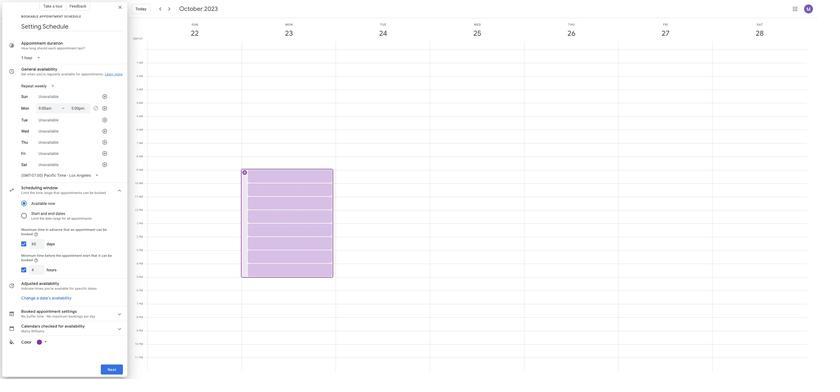 Task type: locate. For each thing, give the bounding box(es) containing it.
no down 'booked'
[[21, 315, 26, 319]]

date
[[45, 217, 52, 221]]

0 horizontal spatial limit
[[21, 191, 29, 195]]

mon inside mon 23
[[285, 23, 293, 27]]

for inside adjusted availability indicate times you're available for specific dates
[[69, 287, 74, 291]]

1 horizontal spatial that
[[64, 228, 70, 232]]

1 horizontal spatial sun
[[192, 23, 198, 27]]

appointment
[[57, 46, 77, 50], [75, 228, 95, 232], [62, 254, 82, 258], [36, 309, 61, 314]]

0 vertical spatial a
[[52, 4, 55, 8]]

am down 6 am
[[139, 142, 143, 145]]

time inside booked appointment settings no buffer time · no maximum bookings per day
[[37, 315, 44, 319]]

pm for 5 pm
[[139, 276, 143, 279]]

8 down 7 pm
[[137, 316, 138, 319]]

2 2 from the top
[[137, 235, 138, 239]]

appointment up ·
[[36, 309, 61, 314]]

appointment left start
[[62, 254, 82, 258]]

per
[[84, 315, 89, 319]]

2 5 from the top
[[137, 276, 138, 279]]

am down 1 am on the left top
[[139, 75, 143, 78]]

1 vertical spatial 3
[[137, 249, 138, 252]]

unavailable for sat
[[39, 163, 59, 167]]

1 vertical spatial 6
[[137, 289, 138, 292]]

3 pm from the top
[[139, 235, 143, 239]]

1 vertical spatial dates
[[88, 287, 97, 291]]

option group
[[19, 197, 117, 222]]

1 vertical spatial the
[[40, 217, 44, 221]]

range down window
[[44, 191, 53, 195]]

time inside the scheduling window limit the time range that appointments can be booked
[[36, 191, 43, 195]]

0 vertical spatial booked
[[94, 191, 106, 195]]

sun
[[192, 23, 198, 27], [21, 94, 28, 99]]

1 up 2 am at the left
[[136, 61, 138, 64]]

that left an
[[64, 228, 70, 232]]

2 pm from the top
[[139, 222, 143, 225]]

time
[[36, 191, 43, 195], [38, 228, 45, 232], [37, 254, 44, 258], [37, 315, 44, 319]]

0 vertical spatial range
[[44, 191, 53, 195]]

1 vertical spatial a
[[37, 296, 39, 301]]

0 vertical spatial 11
[[135, 195, 138, 198]]

you're right when
[[36, 72, 46, 76]]

gmt-
[[133, 37, 140, 40]]

no
[[21, 315, 26, 319], [47, 315, 51, 319]]

no right ·
[[47, 315, 51, 319]]

9 pm from the top
[[139, 316, 143, 319]]

adjusted availability indicate times you're available for specific dates
[[21, 281, 97, 291]]

0 horizontal spatial dates
[[56, 211, 65, 216]]

0 horizontal spatial sat
[[21, 163, 27, 167]]

dates
[[56, 211, 65, 216], [88, 287, 97, 291]]

28 column header
[[712, 18, 807, 49]]

4 am from the top
[[139, 101, 143, 104]]

5 am
[[136, 115, 143, 118]]

2 vertical spatial be
[[108, 254, 112, 258]]

2 am from the top
[[139, 75, 143, 78]]

1 vertical spatial 2
[[137, 235, 138, 239]]

appointments up start and end dates limit the date range for all appointments
[[61, 191, 82, 195]]

11 for 11 am
[[135, 195, 138, 198]]

settings
[[62, 309, 77, 314]]

the right before
[[56, 254, 61, 258]]

am for 9 am
[[139, 168, 143, 171]]

the down scheduling
[[30, 191, 35, 195]]

0 vertical spatial 3
[[136, 88, 138, 91]]

7 down 6 am
[[136, 142, 138, 145]]

now
[[48, 201, 55, 206]]

am down the 4 am
[[139, 115, 143, 118]]

am for 3 am
[[139, 88, 143, 91]]

2 10 from the top
[[135, 343, 138, 346]]

availability up times
[[39, 281, 59, 286]]

1 vertical spatial wed
[[21, 129, 29, 134]]

wed 25
[[473, 23, 481, 38]]

0 horizontal spatial wed
[[21, 129, 29, 134]]

0 vertical spatial appointments
[[61, 191, 82, 195]]

0 horizontal spatial fri
[[21, 151, 26, 156]]

that inside minimum time before the appointment start that it can be booked
[[91, 254, 97, 258]]

can
[[83, 191, 89, 195], [96, 228, 102, 232], [101, 254, 107, 258]]

2 3 from the top
[[137, 249, 138, 252]]

1 pm from the top
[[139, 209, 143, 212]]

6 for 6 am
[[136, 128, 138, 131]]

for down the maximum
[[58, 324, 64, 329]]

1 horizontal spatial no
[[47, 315, 51, 319]]

11
[[135, 195, 138, 198], [135, 356, 138, 359]]

available right regularly
[[61, 72, 75, 76]]

1 horizontal spatial limit
[[31, 217, 39, 221]]

2
[[136, 75, 138, 78], [137, 235, 138, 239]]

wednesday, october 25 element
[[471, 27, 484, 40]]

1 vertical spatial appointments
[[71, 217, 92, 221]]

sat inside sat 28
[[757, 23, 763, 27]]

0 horizontal spatial a
[[37, 296, 39, 301]]

pm up '5 pm'
[[139, 262, 143, 265]]

2 horizontal spatial the
[[56, 254, 61, 258]]

mon
[[285, 23, 293, 27], [21, 106, 29, 111]]

a for change
[[37, 296, 39, 301]]

dates inside adjusted availability indicate times you're available for specific dates
[[88, 287, 97, 291]]

availability inside calendars checked for availability maria williams
[[65, 324, 85, 329]]

can inside the scheduling window limit the time range that appointments can be booked
[[83, 191, 89, 195]]

1 vertical spatial sun
[[21, 94, 28, 99]]

unavailable for sun
[[39, 94, 59, 99]]

tue for tue 24
[[380, 23, 386, 27]]

1 vertical spatial 9
[[137, 329, 138, 332]]

availability
[[37, 67, 57, 72], [39, 281, 59, 286], [52, 296, 72, 301], [65, 324, 85, 329]]

2 down 1 am on the left top
[[136, 75, 138, 78]]

a left 'tour'
[[52, 4, 55, 8]]

am up the 4 am
[[139, 88, 143, 91]]

10 up 11 pm
[[135, 343, 138, 346]]

5 for 5 am
[[136, 115, 138, 118]]

adjusted
[[21, 281, 38, 286]]

0 vertical spatial 4
[[136, 101, 138, 104]]

–
[[62, 106, 65, 111]]

1 cell from the left
[[148, 49, 242, 371]]

3 up the 4 am
[[136, 88, 138, 91]]

the inside the scheduling window limit the time range that appointments can be booked
[[30, 191, 35, 195]]

for inside 'general availability set when you're regularly available for appointments. learn more'
[[76, 72, 80, 76]]

general
[[21, 67, 36, 72]]

0 vertical spatial tue
[[380, 23, 386, 27]]

sat up scheduling
[[21, 163, 27, 167]]

you're
[[36, 72, 46, 76], [44, 287, 54, 291]]

3 unavailable from the top
[[39, 129, 59, 134]]

8 am from the top
[[139, 155, 143, 158]]

6
[[136, 128, 138, 131], [137, 289, 138, 292]]

wed for wed 25
[[474, 23, 481, 27]]

pm down 10 pm
[[139, 356, 143, 359]]

12
[[135, 209, 138, 212]]

that for time
[[91, 254, 97, 258]]

pm up 2 pm
[[139, 222, 143, 225]]

sun down set
[[21, 94, 28, 99]]

1 vertical spatial 1
[[137, 222, 138, 225]]

3 cell from the left
[[336, 49, 430, 371]]

pm for 2 pm
[[139, 235, 143, 239]]

pm right the 12
[[139, 209, 143, 212]]

5 pm from the top
[[139, 262, 143, 265]]

1 9 from the top
[[136, 168, 138, 171]]

row
[[145, 49, 807, 371]]

cell
[[148, 49, 242, 371], [241, 49, 336, 371], [336, 49, 430, 371], [430, 49, 524, 371], [524, 49, 619, 371], [619, 49, 713, 371], [713, 49, 807, 371]]

26 column header
[[524, 18, 619, 49]]

6 am from the top
[[139, 128, 143, 131]]

6 cell from the left
[[619, 49, 713, 371]]

sat
[[757, 23, 763, 27], [21, 163, 27, 167]]

1 vertical spatial mon
[[21, 106, 29, 111]]

booked appointment settings no buffer time · no maximum bookings per day
[[21, 309, 95, 319]]

time down scheduling
[[36, 191, 43, 195]]

2 vertical spatial booked
[[21, 258, 33, 262]]

10 pm from the top
[[139, 329, 143, 332]]

pm for 6 pm
[[139, 289, 143, 292]]

range
[[44, 191, 53, 195], [53, 217, 61, 221]]

12 pm from the top
[[139, 356, 143, 359]]

appointment right an
[[75, 228, 95, 232]]

6 pm from the top
[[139, 276, 143, 279]]

mon up 23
[[285, 23, 293, 27]]

5 for 5 pm
[[137, 276, 138, 279]]

5 down 4 pm
[[137, 276, 138, 279]]

1 horizontal spatial tue
[[380, 23, 386, 27]]

End time on Mondays text field
[[71, 105, 88, 112]]

you're inside 'general availability set when you're regularly available for appointments. learn more'
[[36, 72, 46, 76]]

3 am from the top
[[139, 88, 143, 91]]

availability inside 'general availability set when you're regularly available for appointments. learn more'
[[37, 67, 57, 72]]

thu 26
[[567, 23, 575, 38]]

2 vertical spatial the
[[56, 254, 61, 258]]

tue inside tue 24
[[380, 23, 386, 27]]

2 9 from the top
[[137, 329, 138, 332]]

range inside start and end dates limit the date range for all appointments
[[53, 217, 61, 221]]

learn more link
[[105, 72, 123, 76]]

2 unavailable from the top
[[39, 118, 59, 122]]

7 for 7 pm
[[137, 302, 138, 306]]

0 horizontal spatial tue
[[21, 118, 28, 122]]

1 vertical spatial 5
[[137, 276, 138, 279]]

tue
[[380, 23, 386, 27], [21, 118, 28, 122]]

appointment inside the appointment duration how long should each appointment last?
[[57, 46, 77, 50]]

take
[[43, 4, 52, 8]]

1 horizontal spatial mon
[[285, 23, 293, 27]]

0 horizontal spatial sun
[[21, 94, 28, 99]]

2 pm
[[137, 235, 143, 239]]

0 vertical spatial 10
[[135, 182, 138, 185]]

the down and
[[40, 217, 44, 221]]

sat up 28
[[757, 23, 763, 27]]

0 vertical spatial you're
[[36, 72, 46, 76]]

unavailable for wed
[[39, 129, 59, 134]]

pm down 2 pm
[[139, 249, 143, 252]]

dates inside start and end dates limit the date range for all appointments
[[56, 211, 65, 216]]

am
[[139, 61, 143, 64], [139, 75, 143, 78], [139, 88, 143, 91], [139, 101, 143, 104], [139, 115, 143, 118], [139, 128, 143, 131], [139, 142, 143, 145], [139, 155, 143, 158], [139, 168, 143, 171], [139, 182, 143, 185], [139, 195, 143, 198]]

time left in
[[38, 228, 45, 232]]

1 vertical spatial that
[[64, 228, 70, 232]]

0 vertical spatial thu
[[568, 23, 575, 27]]

0 vertical spatial the
[[30, 191, 35, 195]]

1 vertical spatial 10
[[135, 343, 138, 346]]

9 up the "10 am"
[[136, 168, 138, 171]]

0 vertical spatial sun
[[192, 23, 198, 27]]

pm down 8 pm in the left of the page
[[139, 329, 143, 332]]

pm up 7 pm
[[139, 289, 143, 292]]

0 vertical spatial 8
[[136, 155, 138, 158]]

window
[[43, 185, 58, 190]]

1 3 from the top
[[136, 88, 138, 91]]

1 vertical spatial 7
[[137, 302, 138, 306]]

0 vertical spatial can
[[83, 191, 89, 195]]

available inside 'general availability set when you're regularly available for appointments. learn more'
[[61, 72, 75, 76]]

0 vertical spatial that
[[54, 191, 60, 195]]

None field
[[19, 53, 45, 63], [19, 81, 59, 91], [19, 170, 103, 180], [19, 53, 45, 63], [19, 81, 59, 91], [19, 170, 103, 180]]

today
[[135, 6, 147, 11]]

appointments.
[[81, 72, 104, 76]]

appointments right all
[[71, 217, 92, 221]]

0 vertical spatial 5
[[136, 115, 138, 118]]

1 4 from the top
[[136, 101, 138, 104]]

7 pm from the top
[[139, 289, 143, 292]]

be for time
[[108, 254, 112, 258]]

booked inside minimum time before the appointment start that it can be booked
[[21, 258, 33, 262]]

1 11 from the top
[[135, 195, 138, 198]]

am down 8 am
[[139, 168, 143, 171]]

mon left start time on mondays text field
[[21, 106, 29, 111]]

the for time
[[56, 254, 61, 258]]

0 vertical spatial dates
[[56, 211, 65, 216]]

27 column header
[[618, 18, 713, 49]]

pm down 9 pm
[[139, 343, 143, 346]]

unavailable for fri
[[39, 151, 59, 156]]

2 8 from the top
[[137, 316, 138, 319]]

thu inside thu 26
[[568, 23, 575, 27]]

time left ·
[[37, 315, 44, 319]]

24
[[379, 29, 387, 38]]

appointment duration how long should each appointment last?
[[21, 41, 85, 50]]

5 am from the top
[[139, 115, 143, 118]]

time inside minimum time before the appointment start that it can be booked
[[37, 254, 44, 258]]

before
[[45, 254, 55, 258]]

5 down the 4 am
[[136, 115, 138, 118]]

pm down 6 pm
[[139, 302, 143, 306]]

that down window
[[54, 191, 60, 195]]

that left it
[[91, 254, 97, 258]]

be
[[90, 191, 94, 195], [103, 228, 107, 232], [108, 254, 112, 258]]

a
[[52, 4, 55, 8], [37, 296, 39, 301]]

pm down 4 pm
[[139, 276, 143, 279]]

appointment down duration
[[57, 46, 77, 50]]

availability inside adjusted availability indicate times you're available for specific dates
[[39, 281, 59, 286]]

Add title text field
[[21, 22, 123, 31]]

0 vertical spatial 7
[[136, 142, 138, 145]]

the inside minimum time before the appointment start that it can be booked
[[56, 254, 61, 258]]

4 up '5 pm'
[[137, 262, 138, 265]]

1 unavailable from the top
[[39, 94, 59, 99]]

fri inside fri 27
[[663, 23, 668, 27]]

0 horizontal spatial the
[[30, 191, 35, 195]]

availability down adjusted availability indicate times you're available for specific dates
[[52, 296, 72, 301]]

appointments
[[61, 191, 82, 195], [71, 217, 92, 221]]

am down 5 am
[[139, 128, 143, 131]]

6 down 5 am
[[136, 128, 138, 131]]

1 horizontal spatial the
[[40, 217, 44, 221]]

1 down the 12
[[137, 222, 138, 225]]

you're inside adjusted availability indicate times you're available for specific dates
[[44, 287, 54, 291]]

available
[[61, 72, 75, 76], [55, 287, 69, 291]]

thursday, october 26 element
[[565, 27, 578, 40]]

10 am from the top
[[139, 182, 143, 185]]

1 horizontal spatial a
[[52, 4, 55, 8]]

availability down bookings
[[65, 324, 85, 329]]

11 up the 12
[[135, 195, 138, 198]]

booked inside the scheduling window limit the time range that appointments can be booked
[[94, 191, 106, 195]]

2 horizontal spatial that
[[91, 254, 97, 258]]

appointments inside start and end dates limit the date range for all appointments
[[71, 217, 92, 221]]

grid
[[130, 18, 811, 379]]

pm up the 3 pm
[[139, 235, 143, 239]]

today button
[[132, 2, 150, 16]]

3 down 2 pm
[[137, 249, 138, 252]]

the
[[30, 191, 35, 195], [40, 217, 44, 221], [56, 254, 61, 258]]

row inside grid
[[145, 49, 807, 371]]

1 vertical spatial fri
[[21, 151, 26, 156]]

am up 2 am at the left
[[139, 61, 143, 64]]

pm for 12 pm
[[139, 209, 143, 212]]

0 vertical spatial 2
[[136, 75, 138, 78]]

10 for 10 pm
[[135, 343, 138, 346]]

1 5 from the top
[[136, 115, 138, 118]]

1 10 from the top
[[135, 182, 138, 185]]

1 2 from the top
[[136, 75, 138, 78]]

2 1 from the top
[[137, 222, 138, 225]]

2 up the 3 pm
[[137, 235, 138, 239]]

1 horizontal spatial sat
[[757, 23, 763, 27]]

25 column header
[[430, 18, 524, 49]]

2 for 2 am
[[136, 75, 138, 78]]

9 up 10 pm
[[137, 329, 138, 332]]

times
[[35, 287, 43, 291]]

8 pm from the top
[[139, 302, 143, 306]]

1 vertical spatial you're
[[44, 287, 54, 291]]

9 for 9 pm
[[137, 329, 138, 332]]

thu for thu
[[21, 140, 28, 145]]

calendars checked for availability maria williams
[[21, 324, 85, 333]]

can inside maximum time in advance that an appointment can be booked
[[96, 228, 102, 232]]

am for 7 am
[[139, 142, 143, 145]]

0 vertical spatial 1
[[136, 61, 138, 64]]

sun inside sun 22
[[192, 23, 198, 27]]

advance
[[49, 228, 63, 232]]

1 horizontal spatial thu
[[568, 23, 575, 27]]

10
[[135, 182, 138, 185], [135, 343, 138, 346]]

1 vertical spatial 8
[[137, 316, 138, 319]]

6 pm
[[137, 289, 143, 292]]

0 vertical spatial 6
[[136, 128, 138, 131]]

be inside minimum time before the appointment start that it can be booked
[[108, 254, 112, 258]]

can inside minimum time before the appointment start that it can be booked
[[101, 254, 107, 258]]

23
[[285, 29, 293, 38]]

0 horizontal spatial that
[[54, 191, 60, 195]]

2 horizontal spatial be
[[108, 254, 112, 258]]

pm for 3 pm
[[139, 249, 143, 252]]

10 up 11 am
[[135, 182, 138, 185]]

11 down 10 pm
[[135, 356, 138, 359]]

time left before
[[37, 254, 44, 258]]

sat 28
[[755, 23, 763, 38]]

1 vertical spatial booked
[[21, 232, 33, 236]]

22
[[190, 29, 198, 38]]

can for time
[[101, 254, 107, 258]]

0 vertical spatial 9
[[136, 168, 138, 171]]

be inside the scheduling window limit the time range that appointments can be booked
[[90, 191, 94, 195]]

7 am from the top
[[139, 142, 143, 145]]

0 vertical spatial mon
[[285, 23, 293, 27]]

dates right end
[[56, 211, 65, 216]]

1 8 from the top
[[136, 155, 138, 158]]

11 am from the top
[[139, 195, 143, 198]]

0 vertical spatial available
[[61, 72, 75, 76]]

0 horizontal spatial no
[[21, 315, 26, 319]]

buffer
[[27, 315, 36, 319]]

bookings
[[69, 315, 83, 319]]

1 1 from the top
[[136, 61, 138, 64]]

2 vertical spatial that
[[91, 254, 97, 258]]

limit down start
[[31, 217, 39, 221]]

2 no from the left
[[47, 315, 51, 319]]

1 vertical spatial limit
[[31, 217, 39, 221]]

1 vertical spatial range
[[53, 217, 61, 221]]

available up change a date's availability
[[55, 287, 69, 291]]

sun up 22 in the left of the page
[[192, 23, 198, 27]]

maximum time in advance that an appointment can be booked
[[21, 228, 107, 236]]

mon for mon
[[21, 106, 29, 111]]

0 horizontal spatial mon
[[21, 106, 29, 111]]

pm for 7 pm
[[139, 302, 143, 306]]

pm for 1 pm
[[139, 222, 143, 225]]

am up 5 am
[[139, 101, 143, 104]]

6 up 7 pm
[[137, 289, 138, 292]]

1 vertical spatial thu
[[21, 140, 28, 145]]

1 horizontal spatial dates
[[88, 287, 97, 291]]

1 horizontal spatial be
[[103, 228, 107, 232]]

0 vertical spatial sat
[[757, 23, 763, 27]]

6 for 6 pm
[[137, 289, 138, 292]]

pm for 8 pm
[[139, 316, 143, 319]]

9 am from the top
[[139, 168, 143, 171]]

wed inside 'wed 25'
[[474, 23, 481, 27]]

2 vertical spatial can
[[101, 254, 107, 258]]

limit down scheduling
[[21, 191, 29, 195]]

2 6 from the top
[[137, 289, 138, 292]]

0 horizontal spatial thu
[[21, 140, 28, 145]]

for left specific
[[69, 287, 74, 291]]

1 horizontal spatial fri
[[663, 23, 668, 27]]

for left all
[[62, 217, 66, 221]]

0 vertical spatial be
[[90, 191, 94, 195]]

4 up 5 am
[[136, 101, 138, 104]]

for left appointments. at left
[[76, 72, 80, 76]]

fri for fri 27
[[663, 23, 668, 27]]

1 vertical spatial be
[[103, 228, 107, 232]]

1 7 from the top
[[136, 142, 138, 145]]

that inside the scheduling window limit the time range that appointments can be booked
[[54, 191, 60, 195]]

minimum time before the appointment start that it can be booked
[[21, 254, 112, 262]]

1 vertical spatial available
[[55, 287, 69, 291]]

thu
[[568, 23, 575, 27], [21, 140, 28, 145]]

a left date's
[[37, 296, 39, 301]]

1 horizontal spatial wed
[[474, 23, 481, 27]]

availability up regularly
[[37, 67, 57, 72]]

pm down 7 pm
[[139, 316, 143, 319]]

you're up change a date's availability
[[44, 287, 54, 291]]

be for window
[[90, 191, 94, 195]]

am down 7 am
[[139, 155, 143, 158]]

9
[[136, 168, 138, 171], [137, 329, 138, 332]]

11 for 11 pm
[[135, 356, 138, 359]]

0 vertical spatial wed
[[474, 23, 481, 27]]

8 down 7 am
[[136, 155, 138, 158]]

28
[[755, 29, 763, 38]]

1 vertical spatial 11
[[135, 356, 138, 359]]

1 vertical spatial tue
[[21, 118, 28, 122]]

pm for 11 pm
[[139, 356, 143, 359]]

1 vertical spatial can
[[96, 228, 102, 232]]

start
[[83, 254, 90, 258]]

dates right specific
[[88, 287, 97, 291]]

wed
[[474, 23, 481, 27], [21, 129, 29, 134]]

0 horizontal spatial be
[[90, 191, 94, 195]]

0 vertical spatial limit
[[21, 191, 29, 195]]

saturday, october 28 element
[[753, 27, 766, 40]]

2 7 from the top
[[137, 302, 138, 306]]

Start time on Mondays text field
[[39, 105, 55, 112]]

1 am from the top
[[139, 61, 143, 64]]

unavailable all day image
[[91, 104, 100, 113]]

1 6 from the top
[[136, 128, 138, 131]]

4 unavailable from the top
[[39, 140, 59, 145]]

am down 9 am
[[139, 182, 143, 185]]

2 11 from the top
[[135, 356, 138, 359]]

8 pm
[[137, 316, 143, 319]]

am up the 12 pm
[[139, 195, 143, 198]]

pm for 9 pm
[[139, 329, 143, 332]]

1 vertical spatial sat
[[21, 163, 27, 167]]

am for 4 am
[[139, 101, 143, 104]]

sun for sun
[[21, 94, 28, 99]]

2 4 from the top
[[137, 262, 138, 265]]

1 vertical spatial 4
[[137, 262, 138, 265]]

5 unavailable from the top
[[39, 151, 59, 156]]

4 for 4 pm
[[137, 262, 138, 265]]

0 vertical spatial fri
[[663, 23, 668, 27]]

6 unavailable from the top
[[39, 163, 59, 167]]

range down end
[[53, 217, 61, 221]]

4 pm from the top
[[139, 249, 143, 252]]

7 down 6 pm
[[137, 302, 138, 306]]

5 cell from the left
[[524, 49, 619, 371]]

1 no from the left
[[21, 315, 26, 319]]

3
[[136, 88, 138, 91], [137, 249, 138, 252]]

11 pm from the top
[[139, 343, 143, 346]]

23 column header
[[242, 18, 336, 49]]



Task type: describe. For each thing, give the bounding box(es) containing it.
take a tour
[[43, 4, 63, 8]]

9 for 9 am
[[136, 168, 138, 171]]

more
[[115, 72, 123, 76]]

Minimum amount of hours before the start of the appointment that it can be booked number field
[[32, 265, 42, 275]]

am for 6 am
[[139, 128, 143, 131]]

9 am
[[136, 168, 143, 171]]

7 cell from the left
[[713, 49, 807, 371]]

22 column header
[[147, 18, 242, 49]]

calendars
[[21, 324, 40, 329]]

end
[[48, 211, 55, 216]]

range inside the scheduling window limit the time range that appointments can be booked
[[44, 191, 53, 195]]

monday, october 23 element
[[283, 27, 295, 40]]

sat for sat 28
[[757, 23, 763, 27]]

tour
[[56, 4, 63, 8]]

appointment inside minimum time before the appointment start that it can be booked
[[62, 254, 82, 258]]

10 am
[[135, 182, 143, 185]]

can for window
[[83, 191, 89, 195]]

you're for adjusted
[[44, 287, 54, 291]]

that inside maximum time in advance that an appointment can be booked
[[64, 228, 70, 232]]

color
[[21, 340, 32, 345]]

booked for time
[[21, 258, 33, 262]]

am for 10 am
[[139, 182, 143, 185]]

am for 1 am
[[139, 61, 143, 64]]

days
[[47, 242, 55, 246]]

feedback button
[[66, 2, 90, 11]]

pm for 10 pm
[[139, 343, 143, 346]]

maria
[[21, 329, 30, 333]]

time inside maximum time in advance that an appointment can be booked
[[38, 228, 45, 232]]

bookable
[[21, 15, 39, 18]]

checked
[[41, 324, 57, 329]]

am for 5 am
[[139, 115, 143, 118]]

appointments inside the scheduling window limit the time range that appointments can be booked
[[61, 191, 82, 195]]

limit inside start and end dates limit the date range for all appointments
[[31, 217, 39, 221]]

1 for 1 am
[[136, 61, 138, 64]]

6 am
[[136, 128, 143, 131]]

unavailable for thu
[[39, 140, 59, 145]]

27
[[661, 29, 669, 38]]

2023
[[204, 5, 218, 13]]

sun for sun 22
[[192, 23, 198, 27]]

when
[[27, 72, 36, 76]]

8 for 8 am
[[136, 155, 138, 158]]

26
[[567, 29, 575, 38]]

thu for thu 26
[[568, 23, 575, 27]]

8 am
[[136, 155, 143, 158]]

it
[[98, 254, 101, 258]]

3 am
[[136, 88, 143, 91]]

change a date's availability button
[[19, 293, 74, 303]]

appointment inside booked appointment settings no buffer time · no maximum bookings per day
[[36, 309, 61, 314]]

fri 27
[[661, 23, 669, 38]]

3 for 3 am
[[136, 88, 138, 91]]

4 cell from the left
[[430, 49, 524, 371]]

booked inside maximum time in advance that an appointment can be booked
[[21, 232, 33, 236]]

sat for sat
[[21, 163, 27, 167]]

4 am
[[136, 101, 143, 104]]

date's
[[40, 296, 51, 301]]

next
[[107, 367, 116, 372]]

25
[[473, 29, 481, 38]]

an
[[71, 228, 75, 232]]

williams
[[31, 329, 44, 333]]

1 for 1 pm
[[137, 222, 138, 225]]

limit inside the scheduling window limit the time range that appointments can be booked
[[21, 191, 29, 195]]

sunday, october 22 element
[[188, 27, 201, 40]]

7 pm
[[137, 302, 143, 306]]

specific
[[75, 287, 87, 291]]

for inside start and end dates limit the date range for all appointments
[[62, 217, 66, 221]]

2 am
[[136, 75, 143, 78]]

regularly
[[47, 72, 60, 76]]

long
[[29, 46, 36, 50]]

unavailable for tue
[[39, 118, 59, 122]]

how
[[21, 46, 28, 50]]

available now
[[31, 201, 55, 206]]

the for window
[[30, 191, 35, 195]]

sun 22
[[190, 23, 198, 38]]

friday, october 27 element
[[659, 27, 672, 40]]

a for take
[[52, 4, 55, 8]]

10 pm
[[135, 343, 143, 346]]

scheduling
[[21, 185, 42, 190]]

am for 2 am
[[139, 75, 143, 78]]

minimum
[[21, 254, 36, 258]]

appointment
[[40, 15, 63, 18]]

all
[[67, 217, 70, 221]]

4 for 4 am
[[136, 101, 138, 104]]

5 pm
[[137, 276, 143, 279]]

am for 11 am
[[139, 195, 143, 198]]

should
[[37, 46, 47, 50]]

learn
[[105, 72, 114, 76]]

pm for 4 pm
[[139, 262, 143, 265]]

and
[[41, 211, 47, 216]]

set
[[21, 72, 26, 76]]

in
[[46, 228, 49, 232]]

24 column header
[[336, 18, 430, 49]]

2 for 2 pm
[[137, 235, 138, 239]]

available inside adjusted availability indicate times you're available for specific dates
[[55, 287, 69, 291]]

scheduling window limit the time range that appointments can be booked
[[21, 185, 106, 195]]

change
[[21, 296, 36, 301]]

indicate
[[21, 287, 34, 291]]

take a tour button
[[40, 2, 66, 11]]

each
[[48, 46, 56, 50]]

availability inside button
[[52, 296, 72, 301]]

the inside start and end dates limit the date range for all appointments
[[40, 217, 44, 221]]

day
[[90, 315, 95, 319]]

·
[[45, 315, 46, 319]]

9 pm
[[137, 329, 143, 332]]

1 am
[[136, 61, 143, 64]]

fri for fri
[[21, 151, 26, 156]]

3 for 3 pm
[[137, 249, 138, 252]]

11 pm
[[135, 356, 143, 359]]

gmt-07
[[133, 37, 143, 40]]

option group containing available now
[[19, 197, 117, 222]]

1 pm
[[137, 222, 143, 225]]

duration
[[47, 41, 63, 46]]

october 2023
[[179, 5, 218, 13]]

appointment inside maximum time in advance that an appointment can be booked
[[75, 228, 95, 232]]

Maximum days in advance that an appointment can be booked number field
[[32, 239, 42, 249]]

7 am
[[136, 142, 143, 145]]

booked for window
[[94, 191, 106, 195]]

7 for 7 am
[[136, 142, 138, 145]]

am for 8 am
[[139, 155, 143, 158]]

hours
[[47, 268, 57, 272]]

tue for tue
[[21, 118, 28, 122]]

you're for general
[[36, 72, 46, 76]]

mon for mon 23
[[285, 23, 293, 27]]

2 cell from the left
[[241, 49, 336, 371]]

12 pm
[[135, 209, 143, 212]]

tuesday, october 24 element
[[377, 27, 390, 40]]

start and end dates limit the date range for all appointments
[[31, 211, 92, 221]]

general availability set when you're regularly available for appointments. learn more
[[21, 67, 123, 76]]

change a date's availability
[[21, 296, 72, 301]]

for inside calendars checked for availability maria williams
[[58, 324, 64, 329]]

schedule
[[64, 15, 81, 18]]

10 for 10 am
[[135, 182, 138, 185]]

be inside maximum time in advance that an appointment can be booked
[[103, 228, 107, 232]]

bookable appointment schedule
[[21, 15, 81, 18]]

8 for 8 pm
[[137, 316, 138, 319]]

that for window
[[54, 191, 60, 195]]

last?
[[78, 46, 85, 50]]

3 pm
[[137, 249, 143, 252]]

4 pm
[[137, 262, 143, 265]]

grid containing 22
[[130, 18, 811, 379]]

tue 24
[[379, 23, 387, 38]]

booked
[[21, 309, 36, 314]]

maximum
[[21, 228, 37, 232]]

wed for wed
[[21, 129, 29, 134]]

07
[[140, 37, 143, 40]]



Task type: vqa. For each thing, say whether or not it's contained in the screenshot.
12 PM
yes



